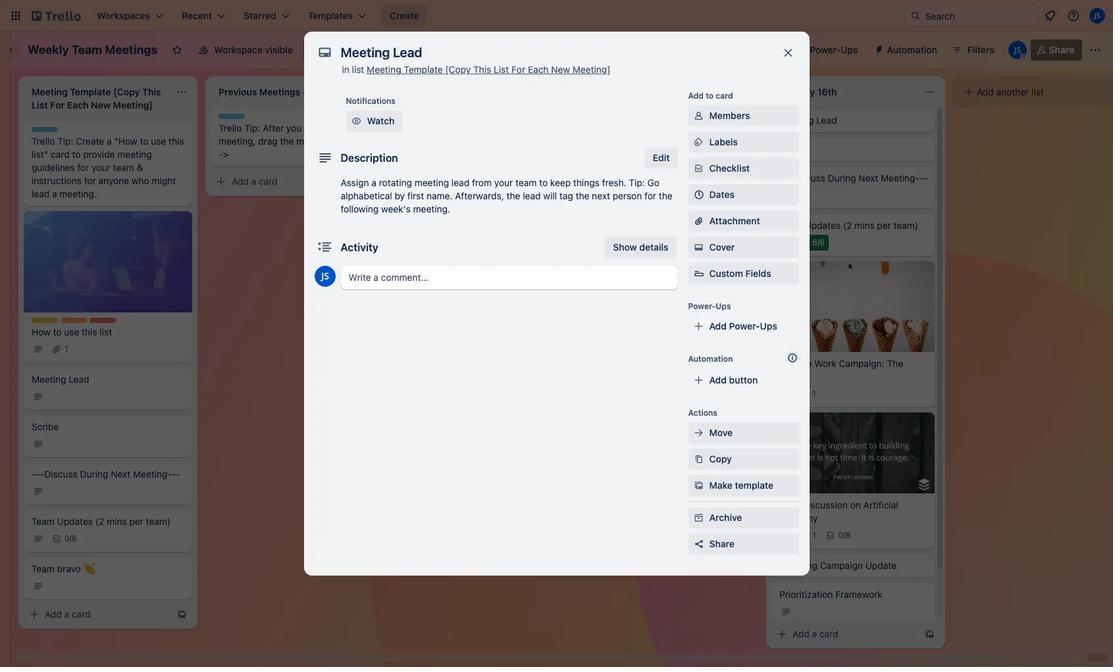 Task type: describe. For each thing, give the bounding box(es) containing it.
fresh.
[[602, 177, 627, 188]]

cover link
[[688, 237, 799, 258]]

add another list
[[977, 86, 1044, 97]]

sm image inside "labels" link
[[692, 136, 705, 149]]

Board name text field
[[21, 40, 164, 61]]

to left provide
[[72, 149, 81, 160]]

0 horizontal spatial meeting lead link
[[24, 368, 192, 410]]

how to use this list
[[32, 326, 112, 337]]

actions
[[688, 408, 718, 418]]

a down instructions
[[52, 188, 57, 199]]

you
[[286, 122, 302, 134]]

details
[[640, 242, 669, 253]]

1 horizontal spatial lead
[[452, 177, 470, 188]]

use inside trello tip: create a "how to use this list" card to provide meeting guidelines for your team & instructions for anyone who might lead a meeting.
[[151, 136, 166, 147]]

at
[[488, 267, 497, 278]]

1 vertical spatial power-ups
[[688, 302, 731, 311]]

seminar
[[406, 280, 440, 292]]

create button
[[382, 5, 427, 26]]

automation button
[[869, 40, 945, 61]]

custom
[[709, 268, 743, 279]]

artificial
[[864, 499, 899, 511]]

framework
[[836, 589, 883, 600]]

add down custom
[[709, 321, 727, 332]]

members
[[709, 110, 750, 121]]

sm image inside add another list "link"
[[963, 86, 976, 99]]

trello for trello tip: create a "how to use this list" card to provide meeting guidelines for your team & instructions for anyone who might lead a meeting.
[[32, 136, 55, 147]]

will
[[543, 190, 557, 201]]

ups inside button
[[841, 44, 858, 55]]

updates inside team updates (2 mins per team) link
[[431, 220, 467, 231]]

0 horizontal spatial share button
[[688, 534, 799, 555]]

1 horizontal spatial update
[[701, 296, 732, 307]]

strategic
[[406, 267, 444, 278]]

a inside trello tip: after you finish a meeting, drag the meeting list here. ->
[[330, 122, 335, 134]]

---discuss during next meeting--- for january 30th text field on the top left
[[406, 172, 554, 184]]

custom fields button
[[688, 267, 799, 280]]

sm image inside the cover link
[[692, 241, 705, 254]]

assign a rotating meeting lead from your team to keep things fresh. tip: go alphabetical by first name. afterwards, the lead will tag the next person for the following week's meeting.
[[341, 177, 673, 215]]

primary element
[[0, 0, 1113, 32]]

0 vertical spatial meeting lead
[[780, 115, 837, 126]]

1 horizontal spatial jacob simon (jacobsimon16) image
[[1008, 41, 1027, 59]]

0 vertical spatial update
[[607, 267, 638, 278]]

activity
[[341, 242, 379, 253]]

might
[[152, 175, 176, 186]]

show details
[[613, 242, 669, 253]]

sm image inside watch button
[[350, 115, 363, 128]]

to right how
[[53, 326, 62, 337]]

visible
[[265, 44, 293, 55]]

trello tip: after you finish a meeting, drag the meeting list here. ->
[[219, 122, 370, 160]]

0/6
[[65, 534, 77, 544]]

list"
[[32, 149, 48, 160]]

next
[[592, 190, 610, 201]]

branding
[[780, 560, 818, 571]]

by
[[395, 190, 405, 201]]

archive link
[[688, 508, 799, 529]]

your inside trello tip: create a "how to use this list" card to provide meeting guidelines for your team & instructions for anyone who might lead a meeting.
[[92, 162, 110, 173]]

sm image inside copy 'link'
[[692, 453, 705, 466]]

team down week's
[[406, 220, 428, 231]]

pr
[[593, 267, 604, 278]]

edit button
[[645, 147, 678, 169]]

brief
[[780, 499, 799, 511]]

add inside button
[[709, 375, 727, 386]]

team inside "assign a rotating meeting lead from your team to keep things fresh. tip: go alphabetical by first name. afterwards, the lead will tag the next person for the following week's meeting."
[[516, 177, 537, 188]]

January 23rd text field
[[585, 82, 729, 103]]

another
[[996, 86, 1029, 97]]

>
[[223, 149, 229, 160]]

0 notifications image
[[1042, 8, 1058, 24]]

team up the team bravo 👏
[[32, 516, 55, 527]]

prioritization framework link
[[772, 583, 935, 625]]

description
[[341, 152, 398, 164]]

attachment button
[[688, 211, 799, 232]]

power-ups button
[[784, 40, 866, 61]]

January 16th text field
[[772, 82, 916, 103]]

list inside trello tip: after you finish a meeting, drag the meeting list here. ->
[[333, 136, 346, 147]]

meeting inside trello tip: after you finish a meeting, drag the meeting list here. ->
[[296, 136, 331, 147]]

create inside "button"
[[390, 10, 419, 21]]

0 vertical spatial for
[[77, 162, 89, 173]]

team bravo 👏 link
[[24, 557, 192, 599]]

filters button
[[948, 40, 999, 61]]

add a card link for trello tip: create a "how to use this list" card to provide meeting guidelines for your team & instructions for anyone who might lead a meeting.
[[24, 605, 171, 624]]

person
[[613, 190, 642, 201]]

meetings
[[105, 43, 158, 57]]

the
[[887, 358, 903, 369]]

0 vertical spatial share
[[1049, 44, 1074, 55]]

the inside trello tip: after you finish a meeting, drag the meeting list here. ->
[[280, 136, 294, 147]]

meeting- for january 30th text field on the top left
[[507, 172, 546, 184]]

to inside "assign a rotating meeting lead from your team to keep things fresh. tip: go alphabetical by first name. afterwards, the lead will tag the next person for the following week's meeting."
[[539, 177, 548, 188]]

meeting. inside trello tip: create a "how to use this list" card to provide meeting guidelines for your team & instructions for anyone who might lead a meeting.
[[60, 188, 97, 199]]

0 vertical spatial meeting lead link
[[772, 109, 935, 132]]

2 horizontal spatial add a card
[[793, 629, 839, 640]]

team updates (2 mins per team) link
[[398, 214, 566, 256]]

template
[[404, 64, 443, 75]]

2 horizontal spatial update
[[866, 560, 897, 571]]

watch
[[367, 115, 395, 126]]

dates button
[[688, 184, 799, 205]]

takeaways
[[443, 280, 488, 292]]

next for january 16th text field
[[859, 172, 878, 184]]

0 horizontal spatial this
[[82, 326, 97, 337]]

---discuss during next meeting--- for january 16th text field
[[780, 172, 928, 184]]

power- inside button
[[810, 44, 841, 55]]

2 vertical spatial 1
[[812, 530, 816, 540]]

add inside "link"
[[977, 86, 994, 97]]

0 vertical spatial share button
[[1031, 40, 1082, 61]]

0 horizontal spatial automation
[[688, 354, 733, 364]]

labels link
[[688, 132, 799, 153]]

---discuss during next meeting--- link for january 30th text field on the top left
[[398, 167, 566, 209]]

add down the team bravo 👏
[[45, 609, 62, 620]]

star or unstar board image
[[172, 45, 183, 55]]

campaign:
[[839, 358, 885, 369]]

the right the 'afterwards,' at the left top of the page
[[507, 190, 520, 201]]

prioritization framework
[[780, 589, 883, 600]]

1 vertical spatial create from template… image
[[737, 419, 748, 429]]

1 vertical spatial share
[[709, 539, 735, 550]]

add down prioritization on the bottom of the page
[[793, 629, 810, 640]]

discussion
[[802, 499, 848, 511]]

tag
[[560, 190, 573, 201]]

sm image inside "prioritization framework" link
[[780, 605, 793, 619]]

filters
[[968, 44, 995, 55]]

fields
[[746, 268, 771, 279]]

campaign
[[820, 560, 863, 571]]

"how
[[114, 136, 137, 147]]

workspace
[[214, 44, 263, 55]]

members link
[[688, 105, 799, 126]]

show
[[613, 242, 637, 253]]

to up members
[[706, 91, 714, 101]]

1 vertical spatial for
[[84, 175, 96, 186]]

workspace visible
[[214, 44, 293, 55]]

make
[[709, 480, 733, 491]]

a down meeting, on the top of the page
[[251, 176, 256, 187]]

copy link
[[688, 449, 799, 470]]

2 horizontal spatial lead
[[523, 190, 541, 201]]

2 horizontal spatial add a card link
[[772, 625, 919, 644]]

0 horizontal spatial ups
[[716, 302, 731, 311]]

0 vertical spatial 1
[[65, 344, 68, 354]]

create inside trello tip: create a "how to use this list" card to provide meeting guidelines for your team & instructions for anyone who might lead a meeting.
[[76, 136, 104, 147]]

1 vertical spatial meeting lead
[[32, 374, 89, 385]]

add up members link
[[688, 91, 704, 101]]

create from template… image
[[924, 629, 935, 640]]

watch button
[[346, 111, 403, 132]]

sm image inside archive link
[[692, 512, 705, 525]]

card for meeting template [copy this list for each new meeting] text box
[[72, 609, 91, 620]]

Write a comment text field
[[341, 266, 678, 290]]

2 vertical spatial meeting
[[32, 374, 66, 385]]

discuss for january 23rd text field
[[605, 172, 638, 184]]

1 horizontal spatial scribe
[[780, 144, 807, 155]]

edit
[[653, 152, 670, 163]]

trello tip: create a "how to use this list" card to provide meeting guidelines for your team & instructions for anyone who might lead a meeting. link
[[24, 122, 192, 206]]

sm image inside the team bravo 👏 link
[[32, 580, 45, 593]]

afterwards,
[[455, 190, 504, 201]]

in list meeting template [copy this list for each new meeting]
[[342, 64, 611, 75]]

training
[[527, 267, 561, 278]]

1 vertical spatial power-
[[688, 302, 716, 311]]

add a card link for trello tip: after you finish a meeting, drag the meeting list here. ->
[[211, 172, 358, 191]]

a left '"how'
[[107, 136, 112, 147]]

1 horizontal spatial meeting
[[367, 64, 401, 75]]

move link
[[688, 423, 799, 444]]

remote
[[780, 358, 812, 369]]

after
[[263, 122, 284, 134]]

make template
[[709, 480, 774, 491]]

meeting inside trello tip: create a "how to use this list" card to provide meeting guidelines for your team & instructions for anyone who might lead a meeting.
[[117, 149, 152, 160]]

trello tip: create a "how to use this list" card to provide meeting guidelines for your team & instructions for anyone who might lead a meeting.
[[32, 136, 184, 199]]

show menu image
[[1089, 43, 1102, 57]]

2 vertical spatial ups
[[760, 321, 777, 332]]

add power-ups
[[709, 321, 777, 332]]

remote work campaign: the scoop
[[780, 358, 903, 383]]

go
[[647, 177, 660, 188]]

new
[[551, 64, 570, 75]]

team bravo 👏
[[32, 563, 95, 574]]

team down next
[[593, 220, 615, 231]]

power-ups inside button
[[810, 44, 858, 55]]



Task type: locate. For each thing, give the bounding box(es) containing it.
add a card for trello tip: after you finish a meeting, drag the meeting list here. ->
[[232, 176, 278, 187]]

1 vertical spatial scribe link
[[24, 415, 192, 457]]

list right another
[[1032, 86, 1044, 97]]

use right how
[[64, 326, 79, 337]]

Search field
[[921, 6, 1036, 26]]

1 horizontal spatial share button
[[1031, 40, 1082, 61]]

1 vertical spatial create
[[76, 136, 104, 147]]

prioritization
[[780, 589, 833, 600]]

jacob simon (jacobsimon16) image
[[1090, 8, 1105, 24]]

strategic influence at work: training seminar takeaways link
[[398, 261, 566, 317]]

create from template… image
[[363, 176, 374, 187], [737, 419, 748, 429], [176, 609, 187, 620]]

1 horizontal spatial trello
[[219, 122, 242, 134]]

2 vertical spatial for
[[645, 190, 656, 201]]

to right '"how'
[[140, 136, 148, 147]]

lead left 'will'
[[523, 190, 541, 201]]

work
[[815, 358, 837, 369]]

list right how
[[100, 326, 112, 337]]

the down things
[[576, 190, 590, 201]]

meeting down finish
[[296, 136, 331, 147]]

add a card down drag
[[232, 176, 278, 187]]

0 horizontal spatial 6/6
[[625, 238, 638, 248]]

0 vertical spatial ups
[[841, 44, 858, 55]]

meeting down the customize views "icon"
[[367, 64, 401, 75]]

a up alphabetical
[[372, 177, 377, 188]]

brief discussion on artificial harmony
[[780, 499, 899, 524]]

0 vertical spatial power-
[[810, 44, 841, 55]]

during for january 30th text field on the top left
[[454, 172, 482, 184]]

a inside "assign a rotating meeting lead from your team to keep things fresh. tip: go alphabetical by first name. afterwards, the lead will tag the next person for the following week's meeting."
[[372, 177, 377, 188]]

a down prioritization on the bottom of the page
[[812, 629, 817, 640]]

0 vertical spatial lead
[[817, 115, 837, 126]]

copy
[[709, 454, 732, 465]]

[copy
[[445, 64, 471, 75]]

2 horizontal spatial meeting
[[780, 115, 814, 126]]

2 vertical spatial create from template… image
[[176, 609, 187, 620]]

0 vertical spatial add a card
[[232, 176, 278, 187]]

add another list link
[[957, 82, 1113, 103]]

1 vertical spatial automation
[[688, 354, 733, 364]]

1 vertical spatial add a card
[[45, 609, 91, 620]]

0 vertical spatial this
[[169, 136, 184, 147]]

weekly team meetings
[[28, 43, 158, 57]]

trello up meeting, on the top of the page
[[219, 122, 242, 134]]

branding campaign update
[[780, 560, 897, 571]]

lead down the how to use this list
[[69, 374, 89, 385]]

keep
[[550, 177, 571, 188]]

0 horizontal spatial meeting lead
[[32, 374, 89, 385]]

1 horizontal spatial share
[[1049, 44, 1074, 55]]

your down provide
[[92, 162, 110, 173]]

0 vertical spatial scribe link
[[772, 138, 935, 161]]

create up provide
[[76, 136, 104, 147]]

open information menu image
[[1067, 9, 1080, 22]]

team right weekly
[[72, 43, 102, 57]]

to up 'will'
[[539, 177, 548, 188]]

&
[[137, 162, 143, 173]]

trello inside trello tip: after you finish a meeting, drag the meeting list here. ->
[[219, 122, 242, 134]]

sm image inside move link
[[692, 427, 705, 440]]

tip: up person
[[629, 177, 645, 188]]

power-ups
[[810, 44, 858, 55], [688, 302, 731, 311]]

scoop
[[780, 371, 807, 383]]

for left anyone on the left
[[84, 175, 96, 186]]

trello up list" on the left top
[[32, 136, 55, 147]]

power- up january 16th text field
[[810, 44, 841, 55]]

0 horizontal spatial scribe link
[[24, 415, 192, 457]]

sm image
[[350, 115, 363, 128], [692, 162, 705, 175], [215, 175, 228, 188], [593, 189, 606, 202], [692, 241, 705, 254], [32, 438, 45, 451], [692, 479, 705, 492], [32, 485, 45, 498], [798, 529, 811, 542], [824, 529, 837, 542], [50, 532, 63, 545], [780, 605, 793, 619]]

0 vertical spatial meeting
[[296, 136, 331, 147]]

1 horizontal spatial lead
[[817, 115, 837, 126]]

1 horizontal spatial add a card
[[232, 176, 278, 187]]

card for january 16th text field
[[820, 629, 839, 640]]

2 vertical spatial tip:
[[629, 177, 645, 188]]

Previous Meetings ---> text field
[[211, 82, 356, 103]]

2 vertical spatial power-
[[729, 321, 760, 332]]

0 horizontal spatial scribe
[[32, 421, 59, 432]]

your inside "assign a rotating meeting lead from your team to keep things fresh. tip: go alphabetical by first name. afterwards, the lead will tag the next person for the following week's meeting."
[[494, 177, 513, 188]]

meeting up '&'
[[117, 149, 152, 160]]

0 horizontal spatial add a card link
[[24, 605, 171, 624]]

6/6 for january 16th text field
[[812, 238, 825, 248]]

automation
[[887, 44, 937, 55], [688, 354, 733, 364]]

1 vertical spatial 1
[[812, 389, 816, 399]]

1 vertical spatial trello
[[32, 136, 55, 147]]

sm image inside checklist link
[[692, 162, 705, 175]]

the
[[280, 136, 294, 147], [507, 190, 520, 201], [576, 190, 590, 201], [659, 190, 673, 201]]

create up template
[[390, 10, 419, 21]]

your right from
[[494, 177, 513, 188]]

1 6/6 from the left
[[625, 238, 638, 248]]

list
[[494, 64, 509, 75]]

create from template… image for trello tip: after you finish a meeting, drag the meeting list here. ->
[[363, 176, 374, 187]]

0 vertical spatial meeting.
[[60, 188, 97, 199]]

notifications
[[346, 96, 396, 106]]

power- down custom fields button
[[729, 321, 760, 332]]

automation inside button
[[887, 44, 937, 55]]

add a card down bravo
[[45, 609, 91, 620]]

meeting]
[[573, 64, 611, 75]]

lead down instructions
[[32, 188, 50, 199]]

1 horizontal spatial automation
[[887, 44, 937, 55]]

0 horizontal spatial create
[[76, 136, 104, 147]]

1 horizontal spatial 6/6
[[812, 238, 825, 248]]

0 vertical spatial trello
[[219, 122, 242, 134]]

updates
[[431, 220, 467, 231], [618, 220, 654, 231], [805, 220, 841, 231], [57, 516, 93, 527]]

1 vertical spatial add a card link
[[24, 605, 171, 624]]

a right finish
[[330, 122, 335, 134]]

lead left from
[[452, 177, 470, 188]]

next for january 30th text field on the top left
[[485, 172, 504, 184]]

power-ups down custom
[[688, 302, 731, 311]]

---discuss during next meeting--- for january 23rd text field
[[593, 172, 741, 184]]

2 vertical spatial add a card link
[[772, 625, 919, 644]]

during for january 23rd text field
[[641, 172, 669, 184]]

workspace visible button
[[190, 40, 301, 61]]

Meeting Template [Copy This List For Each New Meeting] text field
[[24, 82, 169, 116]]

web
[[593, 296, 612, 307]]

2 6/6 from the left
[[812, 238, 825, 248]]

0 horizontal spatial update
[[607, 267, 638, 278]]

on
[[850, 499, 861, 511]]

1 vertical spatial team
[[516, 177, 537, 188]]

0 horizontal spatial trello
[[32, 136, 55, 147]]

mins inside team updates (2 mins per team) link
[[481, 220, 501, 231]]

team
[[113, 162, 134, 173], [516, 177, 537, 188]]

1 horizontal spatial this
[[169, 136, 184, 147]]

1 down the how to use this list
[[65, 344, 68, 354]]

conference
[[649, 296, 698, 307]]

0 vertical spatial automation
[[887, 44, 937, 55]]

0 horizontal spatial create from template… image
[[176, 609, 187, 620]]

share button down "0 notifications" icon
[[1031, 40, 1082, 61]]

meeting lead down the how to use this list
[[32, 374, 89, 385]]

team)
[[520, 220, 545, 231], [707, 220, 732, 231], [894, 220, 919, 231], [146, 516, 171, 527]]

list right in
[[352, 64, 364, 75]]

add to card
[[688, 91, 733, 101]]

add a card down prioritization on the bottom of the page
[[793, 629, 839, 640]]

6/6
[[625, 238, 638, 248], [812, 238, 825, 248]]

cover
[[709, 242, 735, 253]]

next for january 23rd text field
[[672, 172, 691, 184]]

trello inside trello tip: create a "how to use this list" card to provide meeting guidelines for your team & instructions for anyone who might lead a meeting.
[[32, 136, 55, 147]]

customize views image
[[366, 43, 379, 57]]

sm image inside make template link
[[692, 479, 705, 492]]

a
[[330, 122, 335, 134], [107, 136, 112, 147], [251, 176, 256, 187], [372, 177, 377, 188], [52, 188, 57, 199], [64, 609, 69, 620], [812, 629, 817, 640]]

trello for trello tip: after you finish a meeting, drag the meeting list here. ->
[[219, 122, 242, 134]]

next
[[485, 172, 504, 184], [672, 172, 691, 184], [859, 172, 878, 184], [111, 468, 131, 480]]

power- down custom
[[688, 302, 716, 311]]

ups up add power-ups
[[716, 302, 731, 311]]

during for january 16th text field
[[828, 172, 856, 184]]

add a card link down the team bravo 👏 link
[[24, 605, 171, 624]]

meeting- for january 23rd text field
[[694, 172, 733, 184]]

1 horizontal spatial meeting lead
[[780, 115, 837, 126]]

during
[[454, 172, 482, 184], [641, 172, 669, 184], [828, 172, 856, 184], [80, 468, 108, 480]]

a down bravo
[[64, 609, 69, 620]]

1 horizontal spatial create from template… image
[[363, 176, 374, 187]]

meeting. down instructions
[[60, 188, 97, 199]]

1 horizontal spatial power-
[[729, 321, 760, 332]]

who
[[131, 175, 149, 186]]

tip: for create
[[57, 136, 73, 147]]

the down go
[[659, 190, 673, 201]]

this right how
[[82, 326, 97, 337]]

card down drag
[[259, 176, 278, 187]]

1 vertical spatial meeting lead link
[[24, 368, 192, 410]]

None text field
[[334, 41, 769, 65]]

team inside trello tip: create a "how to use this list" card to provide meeting guidelines for your team & instructions for anyone who might lead a meeting.
[[113, 162, 134, 173]]

update right pr at the top right of the page
[[607, 267, 638, 278]]

your
[[92, 162, 110, 173], [494, 177, 513, 188]]

tip: inside "assign a rotating meeting lead from your team to keep things fresh. tip: go alphabetical by first name. afterwards, the lead will tag the next person for the following week's meeting."
[[629, 177, 645, 188]]

for inside "assign a rotating meeting lead from your team to keep things fresh. tip: go alphabetical by first name. afterwards, the lead will tag the next person for the following week's meeting."
[[645, 190, 656, 201]]

2 vertical spatial meeting
[[415, 177, 449, 188]]

share button down archive link
[[688, 534, 799, 555]]

2 vertical spatial add a card
[[793, 629, 839, 640]]

work:
[[500, 267, 524, 278]]

trello tip: after you finish a meeting, drag the meeting list here. -> link
[[211, 109, 379, 167]]

0 vertical spatial tip:
[[244, 122, 260, 134]]

1 vertical spatial scribe
[[32, 421, 59, 432]]

trello
[[219, 122, 242, 134], [32, 136, 55, 147]]

add a card for trello tip: create a "how to use this list" card to provide meeting guidelines for your team & instructions for anyone who might lead a meeting.
[[45, 609, 91, 620]]

0 vertical spatial your
[[92, 162, 110, 173]]

strategic influence at work: training seminar takeaways
[[406, 267, 561, 292]]

1
[[65, 344, 68, 354], [812, 389, 816, 399], [812, 530, 816, 540]]

add
[[977, 86, 994, 97], [688, 91, 704, 101], [232, 176, 249, 187], [709, 321, 727, 332], [709, 375, 727, 386], [45, 609, 62, 620], [793, 629, 810, 640]]

meeting down how
[[32, 374, 66, 385]]

1 horizontal spatial meeting.
[[413, 203, 450, 215]]

2 horizontal spatial ups
[[841, 44, 858, 55]]

template
[[735, 480, 774, 491]]

1 horizontal spatial meeting
[[296, 136, 331, 147]]

1 horizontal spatial create
[[390, 10, 419, 21]]

sm image
[[963, 86, 976, 99], [692, 109, 705, 122], [692, 136, 705, 149], [406, 189, 419, 202], [593, 236, 606, 250], [611, 236, 624, 250], [780, 236, 793, 250], [798, 236, 811, 250], [32, 343, 45, 356], [50, 343, 63, 356], [798, 388, 811, 401], [32, 390, 45, 403], [692, 427, 705, 440], [692, 453, 705, 466], [692, 512, 705, 525], [780, 529, 793, 542], [32, 532, 45, 545], [32, 580, 45, 593], [28, 608, 41, 621], [776, 628, 789, 641]]

card for the previous meetings ---> text box
[[259, 176, 278, 187]]

1 down harmony
[[812, 530, 816, 540]]

team updates (2 mins per team)
[[406, 220, 545, 231], [593, 220, 732, 231], [780, 220, 919, 231], [32, 516, 171, 527]]

sm image inside members link
[[692, 109, 705, 122]]

lead inside trello tip: create a "how to use this list" card to provide meeting guidelines for your team & instructions for anyone who might lead a meeting.
[[32, 188, 50, 199]]

0 vertical spatial add a card link
[[211, 172, 358, 191]]

this
[[473, 64, 491, 75]]

custom fields
[[709, 268, 771, 279]]

for down go
[[645, 190, 656, 201]]

ups down fields
[[760, 321, 777, 332]]

update down custom
[[701, 296, 732, 307]]

list inside "link"
[[1032, 86, 1044, 97]]

branding campaign update link
[[772, 554, 935, 578]]

0 horizontal spatial lead
[[32, 188, 50, 199]]

1 down work
[[812, 389, 816, 399]]

add left button
[[709, 375, 727, 386]]

per
[[503, 220, 517, 231], [690, 220, 704, 231], [877, 220, 891, 231], [129, 516, 143, 527]]

card down the team bravo 👏 link
[[72, 609, 91, 620]]

add left another
[[977, 86, 994, 97]]

provide
[[83, 149, 115, 160]]

0 vertical spatial create
[[390, 10, 419, 21]]

team left '&'
[[113, 162, 134, 173]]

team up the cover link
[[780, 220, 802, 231]]

update up framework
[[866, 560, 897, 571]]

0 vertical spatial jacob simon (jacobsimon16) image
[[1008, 41, 1027, 59]]

team left keep
[[516, 177, 537, 188]]

meeting- for january 16th text field
[[881, 172, 920, 184]]

discuss for january 16th text field
[[792, 172, 825, 184]]

jacob simon (jacobsimon16) image
[[1008, 41, 1027, 59], [314, 266, 335, 287]]

- inside trello tip: after you finish a meeting, drag the meeting list here. ->
[[219, 149, 223, 160]]

web summit conference update link
[[585, 290, 753, 314]]

lead down january 16th text field
[[817, 115, 837, 126]]

team inside text field
[[72, 43, 102, 57]]

1 vertical spatial meeting.
[[413, 203, 450, 215]]

2 vertical spatial update
[[866, 560, 897, 571]]

1 vertical spatial update
[[701, 296, 732, 307]]

card up guidelines on the left top of the page
[[51, 149, 70, 160]]

assign
[[341, 177, 369, 188]]

1 vertical spatial use
[[64, 326, 79, 337]]

meeting. down name.
[[413, 203, 450, 215]]

share down 'archive'
[[709, 539, 735, 550]]

0 vertical spatial create from template… image
[[363, 176, 374, 187]]

board
[[326, 44, 352, 55]]

0 horizontal spatial power-
[[688, 302, 716, 311]]

0 horizontal spatial tip:
[[57, 136, 73, 147]]

(2
[[469, 220, 478, 231], [656, 220, 665, 231], [843, 220, 852, 231], [95, 516, 104, 527]]

meeting lead down january 16th text field
[[780, 115, 837, 126]]

rotating
[[379, 177, 412, 188]]

0 vertical spatial meeting
[[367, 64, 401, 75]]

6/6 for january 23rd text field
[[625, 238, 638, 248]]

2 horizontal spatial power-
[[810, 44, 841, 55]]

meeting lead
[[780, 115, 837, 126], [32, 374, 89, 385]]

2 horizontal spatial tip:
[[629, 177, 645, 188]]

1 horizontal spatial add a card link
[[211, 172, 358, 191]]

weekly
[[28, 43, 69, 57]]

make template link
[[688, 475, 799, 496]]

---discuss during next meeting--- link for january 16th text field
[[772, 167, 935, 209]]

0 horizontal spatial lead
[[69, 374, 89, 385]]

0 vertical spatial power-ups
[[810, 44, 858, 55]]

tip: up guidelines on the left top of the page
[[57, 136, 73, 147]]

this up might
[[169, 136, 184, 147]]

the down you
[[280, 136, 294, 147]]

tip: up meeting, on the top of the page
[[244, 122, 260, 134]]

pr update link
[[585, 261, 753, 285]]

meeting-
[[507, 172, 546, 184], [694, 172, 733, 184], [881, 172, 920, 184], [133, 468, 172, 480]]

card up members
[[716, 91, 733, 101]]

to
[[706, 91, 714, 101], [140, 136, 148, 147], [72, 149, 81, 160], [539, 177, 548, 188], [53, 326, 62, 337]]

tip: inside trello tip: create a "how to use this list" card to provide meeting guidelines for your team & instructions for anyone who might lead a meeting.
[[57, 136, 73, 147]]

add a card link down trello tip: after you finish a meeting, drag the meeting list here. ->
[[211, 172, 358, 191]]

sm image inside meeting lead "link"
[[32, 390, 45, 403]]

influence
[[447, 267, 486, 278]]

0 horizontal spatial meeting
[[32, 374, 66, 385]]

here.
[[348, 136, 370, 147]]

meeting inside "assign a rotating meeting lead from your team to keep things fresh. tip: go alphabetical by first name. afterwards, the lead will tag the next person for the following week's meeting."
[[415, 177, 449, 188]]

scribe link
[[772, 138, 935, 161], [24, 415, 192, 457]]

January 30th text field
[[398, 82, 543, 103]]

add down meeting, on the top of the page
[[232, 176, 249, 187]]

automation up add button
[[688, 354, 733, 364]]

alphabetical
[[341, 190, 392, 201]]

archive
[[709, 512, 742, 523]]

tip:
[[244, 122, 260, 134], [57, 136, 73, 147], [629, 177, 645, 188]]

list
[[352, 64, 364, 75], [1032, 86, 1044, 97], [333, 136, 346, 147], [100, 326, 112, 337]]

1 vertical spatial lead
[[69, 374, 89, 385]]

drag
[[258, 136, 278, 147]]

1 vertical spatial your
[[494, 177, 513, 188]]

meeting. inside "assign a rotating meeting lead from your team to keep things fresh. tip: go alphabetical by first name. afterwards, the lead will tag the next person for the following week's meeting."
[[413, 203, 450, 215]]

ups up january 16th text field
[[841, 44, 858, 55]]

---discuss during next meeting--- link for january 23rd text field
[[585, 167, 753, 209]]

dates
[[709, 189, 735, 200]]

tip: inside trello tip: after you finish a meeting, drag the meeting list here. ->
[[244, 122, 260, 134]]

automation down "search" image
[[887, 44, 937, 55]]

each
[[528, 64, 549, 75]]

power-ups up january 16th text field
[[810, 44, 858, 55]]

for down provide
[[77, 162, 89, 173]]

checklist link
[[688, 158, 799, 179]]

1 vertical spatial share button
[[688, 534, 799, 555]]

1 horizontal spatial scribe link
[[772, 138, 935, 161]]

2 horizontal spatial meeting
[[415, 177, 449, 188]]

0 vertical spatial team
[[113, 162, 134, 173]]

use right '"how'
[[151, 136, 166, 147]]

this inside trello tip: create a "how to use this list" card to provide meeting guidelines for your team & instructions for anyone who might lead a meeting.
[[169, 136, 184, 147]]

checklist
[[709, 163, 750, 174]]

meeting up name.
[[415, 177, 449, 188]]

0 horizontal spatial jacob simon (jacobsimon16) image
[[314, 266, 335, 287]]

bravo
[[57, 563, 81, 574]]

create
[[390, 10, 419, 21], [76, 136, 104, 147]]

add a card link down "prioritization framework" link
[[772, 625, 919, 644]]

2 horizontal spatial create from template… image
[[737, 419, 748, 429]]

tip: for after
[[244, 122, 260, 134]]

name.
[[427, 190, 453, 201]]

meeting down january 16th text field
[[780, 115, 814, 126]]

discuss for january 30th text field on the top left
[[418, 172, 452, 184]]

card down "prioritization framework" link
[[820, 629, 839, 640]]

1 horizontal spatial meeting lead link
[[772, 109, 935, 132]]

search image
[[911, 11, 921, 21]]

guidelines
[[32, 162, 75, 173]]

meeting lead link
[[772, 109, 935, 132], [24, 368, 192, 410]]

share left show menu image
[[1049, 44, 1074, 55]]

0 horizontal spatial add a card
[[45, 609, 91, 620]]

1 vertical spatial jacob simon (jacobsimon16) image
[[314, 266, 335, 287]]

0 horizontal spatial team
[[113, 162, 134, 173]]

list left here.
[[333, 136, 346, 147]]

from
[[472, 177, 492, 188]]

-
[[219, 149, 223, 160], [406, 172, 410, 184], [410, 172, 414, 184], [414, 172, 418, 184], [546, 172, 550, 184], [550, 172, 554, 184], [593, 172, 597, 184], [597, 172, 601, 184], [601, 172, 605, 184], [733, 172, 737, 184], [737, 172, 741, 184], [780, 172, 784, 184], [784, 172, 788, 184], [788, 172, 792, 184], [920, 172, 924, 184], [924, 172, 928, 184], [32, 468, 36, 480], [36, 468, 40, 480], [40, 468, 44, 480], [172, 468, 176, 480], [176, 468, 180, 480]]

card inside trello tip: create a "how to use this list" card to provide meeting guidelines for your team & instructions for anyone who might lead a meeting.
[[51, 149, 70, 160]]

0 horizontal spatial meeting.
[[60, 188, 97, 199]]

create from template… image for trello tip: create a "how to use this list" card to provide meeting guidelines for your team & instructions for anyone who might lead a meeting.
[[176, 609, 187, 620]]

1 horizontal spatial use
[[151, 136, 166, 147]]

meeting,
[[219, 136, 256, 147]]

team left bravo
[[32, 563, 55, 574]]

for
[[512, 64, 526, 75]]



Task type: vqa. For each thing, say whether or not it's contained in the screenshot.
Dashboard at the bottom
no



